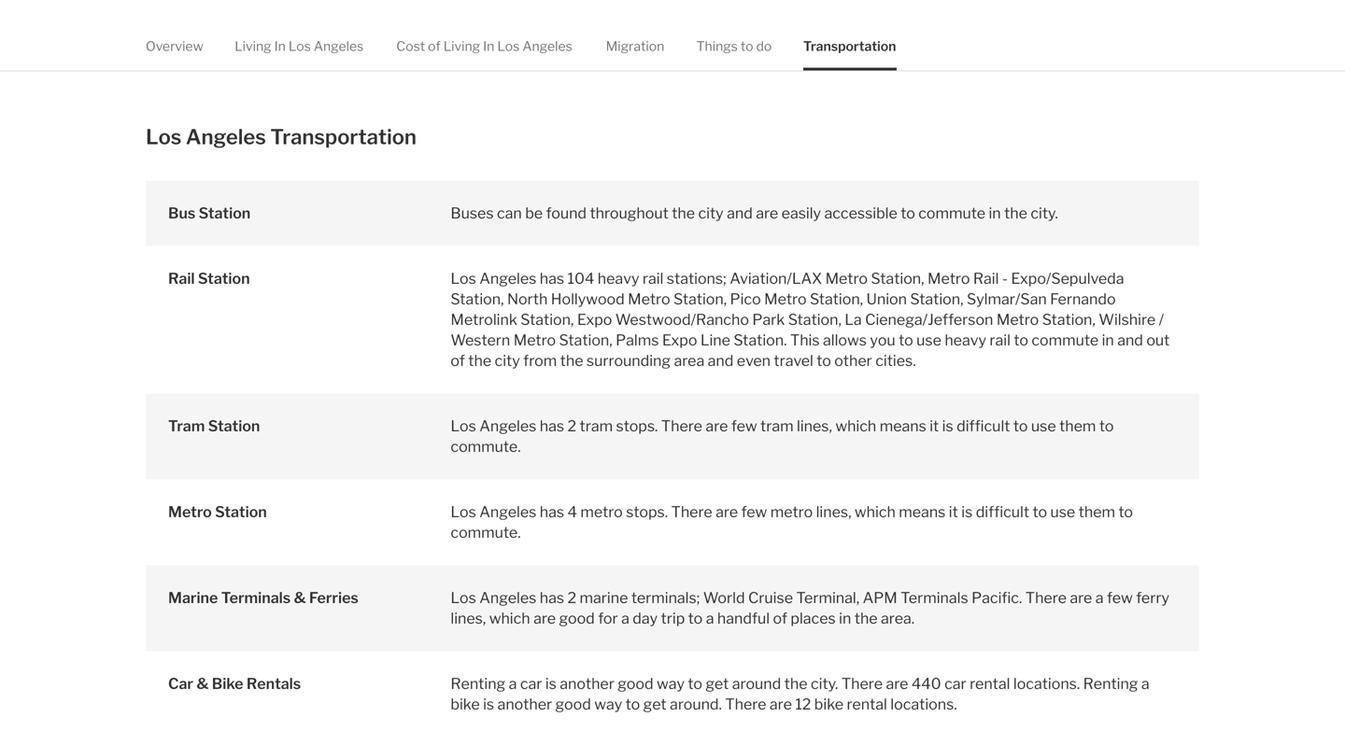 Task type: describe. For each thing, give the bounding box(es) containing it.
0 vertical spatial commute
[[919, 204, 986, 223]]

station, down north
[[521, 311, 574, 329]]

of inside los angeles has 104 heavy rail stations; aviation/lax metro station, metro rail - expo/sepulveda station, north hollywood metro station, pico metro station, union station, sylmar/san fernando metrolink station, expo westwood/rancho park station, la cienega/jefferson metro station, wilshire / western metro station, palms expo line station. this allows you to use heavy rail to commute in and out of the city from the surrounding area and even travel to other cities.
[[451, 352, 465, 370]]

bikeable
[[823, 30, 883, 48]]

trip
[[661, 610, 685, 628]]

metro down aviation/lax
[[764, 290, 807, 308]]

rentals
[[247, 675, 301, 693]]

commute. for los angeles has 2 tram stops. there are few tram lines, which means it is difficult to use them to commute.
[[451, 438, 521, 456]]

® inside bikeable bike score ®
[[879, 50, 885, 64]]

the right throughout
[[672, 204, 695, 223]]

line
[[701, 331, 731, 350]]

station, up la
[[810, 290, 863, 308]]

0 horizontal spatial &
[[197, 675, 209, 693]]

lines, for tram
[[797, 417, 832, 436]]

0 vertical spatial city.
[[1031, 204, 1058, 223]]

area.
[[881, 610, 915, 628]]

transportation link
[[803, 22, 896, 70]]

car & bike rentals
[[168, 675, 301, 693]]

living in los angeles link
[[235, 22, 364, 70]]

there inside los angeles has 4 metro stops. there are few metro lines, which means it is difficult to use them to commute.
[[671, 503, 713, 522]]

1 in from the left
[[274, 38, 286, 54]]

overview link
[[146, 22, 203, 70]]

sylmar/san
[[967, 290, 1047, 308]]

ferry
[[1136, 589, 1170, 607]]

walk
[[460, 50, 486, 64]]

fernando
[[1050, 290, 1116, 308]]

ferries
[[309, 589, 359, 607]]

2 renting from the left
[[1084, 675, 1138, 693]]

2 car from the left
[[945, 675, 967, 693]]

® for transit
[[738, 50, 744, 64]]

in inside los angeles has 104 heavy rail stations; aviation/lax metro station, metro rail - expo/sepulveda station, north hollywood metro station, pico metro station, union station, sylmar/san fernando metrolink station, expo westwood/rancho park station, la cienega/jefferson metro station, wilshire / western metro station, palms expo line station. this allows you to use heavy rail to commute in and out of the city from the surrounding area and even travel to other cities.
[[1102, 331, 1114, 350]]

los angeles has 4 metro stops. there are few metro lines, which means it is difficult to use them to commute.
[[451, 503, 1133, 542]]

los for los angeles has 2 tram stops. there are few tram lines, which means it is difficult to use them to commute.
[[451, 417, 476, 436]]

station, up metrolink
[[451, 290, 504, 308]]

living inside cost of living in los angeles link
[[444, 38, 480, 54]]

terminals;
[[631, 589, 700, 607]]

car
[[168, 675, 193, 693]]

westwood/rancho
[[616, 311, 749, 329]]

living in los angeles
[[235, 38, 364, 54]]

good inside los angeles has 2 marine terminals; world cruise terminal, apm terminals pacific. there are a few ferry lines, which are good for a day trip to a handful of places in the area.
[[559, 610, 595, 628]]

0 vertical spatial locations.
[[1014, 675, 1080, 693]]

0 horizontal spatial locations.
[[891, 696, 957, 714]]

it for tram
[[930, 417, 939, 436]]

somewhat walkable walk score ®
[[460, 30, 603, 64]]

1 metro from the left
[[581, 503, 623, 522]]

union
[[867, 290, 907, 308]]

are left easily
[[756, 204, 779, 223]]

angeles for los angeles transportation
[[186, 124, 266, 149]]

to inside things to do link
[[741, 38, 754, 54]]

terminals inside los angeles has 2 marine terminals; world cruise terminal, apm terminals pacific. there are a few ferry lines, which are good for a day trip to a handful of places in the area.
[[901, 589, 969, 607]]

metro station
[[168, 503, 267, 522]]

things to do
[[697, 38, 772, 54]]

0 vertical spatial another
[[560, 675, 615, 693]]

there inside los angeles has 2 marine terminals; world cruise terminal, apm terminals pacific. there are a few ferry lines, which are good for a day trip to a handful of places in the area.
[[1026, 589, 1067, 607]]

to inside los angeles has 2 marine terminals; world cruise terminal, apm terminals pacific. there are a few ferry lines, which are good for a day trip to a handful of places in the area.
[[688, 610, 703, 628]]

station for bus station
[[199, 204, 251, 223]]

handful
[[717, 610, 770, 628]]

few for metro
[[741, 503, 767, 522]]

is inside los angeles has 2 tram stops. there are few tram lines, which means it is difficult to use them to commute.
[[942, 417, 954, 436]]

use inside los angeles has 104 heavy rail stations; aviation/lax metro station, metro rail - expo/sepulveda station, north hollywood metro station, pico metro station, union station, sylmar/san fernando metrolink station, expo westwood/rancho park station, la cienega/jefferson metro station, wilshire / western metro station, palms expo line station. this allows you to use heavy rail to commute in and out of the city from the surrounding area and even travel to other cities.
[[917, 331, 942, 350]]

tram station
[[168, 417, 260, 436]]

2 tram from the left
[[761, 417, 794, 436]]

the inside the renting a car is another good way to get around the city. there are 440 car rental locations. renting a bike is another good way to get around. there are 12 bike rental locations.
[[785, 675, 808, 693]]

difficult for los angeles has 4 metro stops. there are few metro lines, which means it is difficult to use them to commute.
[[976, 503, 1030, 522]]

station, down hollywood
[[559, 331, 613, 350]]

buses
[[451, 204, 494, 223]]

are left for
[[534, 610, 556, 628]]

the inside los angeles has 2 marine terminals; world cruise terminal, apm terminals pacific. there are a few ferry lines, which are good for a day trip to a handful of places in the area.
[[855, 610, 878, 628]]

around
[[732, 675, 781, 693]]

la
[[845, 311, 862, 329]]

do
[[756, 38, 772, 54]]

station, down stations;
[[674, 290, 727, 308]]

from
[[523, 352, 557, 370]]

out
[[1147, 331, 1170, 350]]

metro up la
[[826, 270, 868, 288]]

allows
[[823, 331, 867, 350]]

station.
[[734, 331, 787, 350]]

expo/sepulveda
[[1011, 270, 1124, 288]]

apm
[[863, 589, 898, 607]]

bikeable bike score ®
[[823, 30, 885, 64]]

buses can be found throughout the city and are easily accessible to commute in the city.
[[451, 204, 1058, 223]]

city. inside the renting a car is another good way to get around the city. there are 440 car rental locations. renting a bike is another good way to get around. there are 12 bike rental locations.
[[811, 675, 839, 693]]

somewhat
[[460, 30, 536, 48]]

bus
[[168, 204, 196, 223]]

surrounding
[[587, 352, 671, 370]]

the down western
[[468, 352, 492, 370]]

day
[[633, 610, 658, 628]]

score for somewhat
[[489, 50, 519, 64]]

things to do link
[[697, 22, 772, 70]]

metro up from
[[514, 331, 556, 350]]

0 vertical spatial city
[[698, 204, 724, 223]]

stops. for metro
[[626, 503, 668, 522]]

score inside bikeable bike score ®
[[849, 50, 879, 64]]

bus station
[[168, 204, 251, 223]]

angeles for los angeles has 2 marine terminals; world cruise terminal, apm terminals pacific. there are a few ferry lines, which are good for a day trip to a handful of places in the area.
[[480, 589, 537, 607]]

1 vertical spatial bike
[[212, 675, 243, 693]]

0 horizontal spatial get
[[643, 696, 667, 714]]

migration link
[[606, 22, 665, 70]]

1 bike from the left
[[451, 696, 480, 714]]

has for tram
[[540, 417, 564, 436]]

for
[[598, 610, 618, 628]]

1 vertical spatial transportation
[[270, 124, 417, 149]]

pico
[[730, 290, 761, 308]]

1 vertical spatial and
[[1118, 331, 1144, 350]]

lines, inside los angeles has 2 marine terminals; world cruise terminal, apm terminals pacific. there are a few ferry lines, which are good for a day trip to a handful of places in the area.
[[451, 610, 486, 628]]

metro up cienega/jefferson
[[928, 270, 970, 288]]

be
[[525, 204, 543, 223]]

use for los angeles has 4 metro stops. there are few metro lines, which means it is difficult to use them to commute.
[[1051, 503, 1076, 522]]

aviation/lax
[[730, 270, 822, 288]]

which for tram
[[836, 417, 877, 436]]

good transit transit score ®
[[669, 30, 758, 64]]

1 horizontal spatial &
[[294, 589, 306, 607]]

are left 12 on the bottom of page
[[770, 696, 792, 714]]

los angeles transportation
[[146, 124, 417, 149]]

means for metro
[[899, 503, 946, 522]]

around.
[[670, 696, 722, 714]]

metrolink
[[451, 311, 517, 329]]

western
[[451, 331, 510, 350]]

in inside los angeles has 2 marine terminals; world cruise terminal, apm terminals pacific. there are a few ferry lines, which are good for a day trip to a handful of places in the area.
[[839, 610, 852, 628]]

few for tram
[[731, 417, 757, 436]]

los angeles has 2 marine terminals; world cruise terminal, apm terminals pacific. there are a few ferry lines, which are good for a day trip to a handful of places in the area.
[[451, 589, 1170, 628]]

0 vertical spatial rail
[[643, 270, 664, 288]]

walkable
[[539, 30, 603, 48]]

rail station
[[168, 270, 250, 288]]

of inside los angeles has 2 marine terminals; world cruise terminal, apm terminals pacific. there are a few ferry lines, which are good for a day trip to a handful of places in the area.
[[773, 610, 788, 628]]

-
[[1002, 270, 1008, 288]]

metro up "westwood/rancho"
[[628, 290, 670, 308]]

2 vertical spatial and
[[708, 352, 734, 370]]

® for walkable
[[519, 50, 526, 64]]

wilshire
[[1099, 311, 1156, 329]]

other
[[835, 352, 872, 370]]

park
[[752, 311, 785, 329]]

terminal,
[[796, 589, 860, 607]]

palms
[[616, 331, 659, 350]]

you
[[870, 331, 896, 350]]

1 rail from the left
[[168, 270, 195, 288]]

living inside living in los angeles link
[[235, 38, 272, 54]]

there left "440"
[[842, 675, 883, 693]]

station for rail station
[[198, 270, 250, 288]]

good
[[669, 30, 706, 48]]

throughout
[[590, 204, 669, 223]]

los angeles has 2 tram stops. there are few tram lines, which means it is difficult to use them to commute.
[[451, 417, 1114, 456]]

1 terminals from the left
[[221, 589, 291, 607]]

score for good
[[707, 50, 738, 64]]

2 in from the left
[[483, 38, 495, 54]]

cost
[[396, 38, 425, 54]]

0 vertical spatial and
[[727, 204, 753, 223]]

/
[[1159, 311, 1164, 329]]

difficult for los angeles has 2 tram stops. there are few tram lines, which means it is difficult to use them to commute.
[[957, 417, 1010, 436]]

are inside los angeles has 4 metro stops. there are few metro lines, which means it is difficult to use them to commute.
[[716, 503, 738, 522]]

1 vertical spatial good
[[618, 675, 654, 693]]

world
[[703, 589, 745, 607]]

1 vertical spatial transit
[[669, 50, 705, 64]]

can
[[497, 204, 522, 223]]

1 horizontal spatial rail
[[990, 331, 1011, 350]]

found
[[546, 204, 587, 223]]

few inside los angeles has 2 marine terminals; world cruise terminal, apm terminals pacific. there are a few ferry lines, which are good for a day trip to a handful of places in the area.
[[1107, 589, 1133, 607]]

easily
[[782, 204, 821, 223]]

the up -
[[1005, 204, 1028, 223]]



Task type: vqa. For each thing, say whether or not it's contained in the screenshot.
"Mortgage ▾"
no



Task type: locate. For each thing, give the bounding box(es) containing it.
renting
[[451, 675, 506, 693], [1084, 675, 1138, 693]]

which for metro
[[855, 503, 896, 522]]

few left ferry
[[1107, 589, 1133, 607]]

1 horizontal spatial city
[[698, 204, 724, 223]]

1 vertical spatial way
[[594, 696, 623, 714]]

1 vertical spatial another
[[498, 696, 552, 714]]

few inside los angeles has 2 tram stops. there are few tram lines, which means it is difficult to use them to commute.
[[731, 417, 757, 436]]

3 has from the top
[[540, 503, 564, 522]]

there down around
[[725, 696, 767, 714]]

1 vertical spatial commute
[[1032, 331, 1099, 350]]

metro up marine
[[168, 503, 212, 522]]

104
[[568, 270, 595, 288]]

hollywood
[[551, 290, 625, 308]]

difficult inside los angeles has 2 tram stops. there are few tram lines, which means it is difficult to use them to commute.
[[957, 417, 1010, 436]]

0 horizontal spatial transportation
[[270, 124, 417, 149]]

los
[[289, 38, 311, 54], [497, 38, 520, 54], [146, 124, 182, 149], [451, 270, 476, 288], [451, 417, 476, 436], [451, 503, 476, 522], [451, 589, 476, 607]]

1 vertical spatial difficult
[[976, 503, 1030, 522]]

rail left stations;
[[643, 270, 664, 288]]

1 horizontal spatial heavy
[[945, 331, 987, 350]]

1 horizontal spatial renting
[[1084, 675, 1138, 693]]

is
[[942, 417, 954, 436], [962, 503, 973, 522], [545, 675, 557, 693], [483, 696, 494, 714]]

0 vertical spatial rental
[[970, 675, 1010, 693]]

city left from
[[495, 352, 520, 370]]

station right bus
[[199, 204, 251, 223]]

0 horizontal spatial city
[[495, 352, 520, 370]]

marine
[[580, 589, 628, 607]]

are
[[756, 204, 779, 223], [706, 417, 728, 436], [716, 503, 738, 522], [1070, 589, 1093, 607], [534, 610, 556, 628], [886, 675, 909, 693], [770, 696, 792, 714]]

metro
[[581, 503, 623, 522], [771, 503, 813, 522]]

1 horizontal spatial score
[[707, 50, 738, 64]]

0 horizontal spatial metro
[[581, 503, 623, 522]]

of inside cost of living in los angeles link
[[428, 38, 441, 54]]

® inside good transit transit score ®
[[738, 50, 744, 64]]

1 tram from the left
[[580, 417, 613, 436]]

which inside los angeles has 2 tram stops. there are few tram lines, which means it is difficult to use them to commute.
[[836, 417, 877, 436]]

& left ferries
[[294, 589, 306, 607]]

heavy down cienega/jefferson
[[945, 331, 987, 350]]

1 vertical spatial locations.
[[891, 696, 957, 714]]

places
[[791, 610, 836, 628]]

the up 12 on the bottom of page
[[785, 675, 808, 693]]

it for metro
[[949, 503, 958, 522]]

bike left rentals
[[212, 675, 243, 693]]

0 horizontal spatial rental
[[847, 696, 888, 714]]

2 horizontal spatial in
[[1102, 331, 1114, 350]]

2 up "4"
[[568, 417, 577, 436]]

2 vertical spatial in
[[839, 610, 852, 628]]

angeles for los angeles has 2 tram stops. there are few tram lines, which means it is difficult to use them to commute.
[[480, 417, 537, 436]]

0 vertical spatial means
[[880, 417, 927, 436]]

lines, inside los angeles has 2 tram stops. there are few tram lines, which means it is difficult to use them to commute.
[[797, 417, 832, 436]]

rail down bus
[[168, 270, 195, 288]]

1 horizontal spatial in
[[989, 204, 1001, 223]]

area
[[674, 352, 705, 370]]

city. up expo/sepulveda at top right
[[1031, 204, 1058, 223]]

2 bike from the left
[[815, 696, 844, 714]]

1 horizontal spatial bike
[[815, 696, 844, 714]]

angeles
[[314, 38, 364, 54], [523, 38, 573, 54], [186, 124, 266, 149], [480, 270, 537, 288], [480, 417, 537, 436], [480, 503, 537, 522], [480, 589, 537, 607]]

station,
[[871, 270, 925, 288], [451, 290, 504, 308], [674, 290, 727, 308], [810, 290, 863, 308], [910, 290, 964, 308], [521, 311, 574, 329], [788, 311, 842, 329], [1042, 311, 1096, 329], [559, 331, 613, 350]]

1 vertical spatial city.
[[811, 675, 839, 693]]

0 vertical spatial heavy
[[598, 270, 640, 288]]

1 horizontal spatial tram
[[761, 417, 794, 436]]

rail down sylmar/san
[[990, 331, 1011, 350]]

0 vertical spatial them
[[1060, 417, 1096, 436]]

pacific.
[[972, 589, 1022, 607]]

1 score from the left
[[489, 50, 519, 64]]

use inside los angeles has 4 metro stops. there are few metro lines, which means it is difficult to use them to commute.
[[1051, 503, 1076, 522]]

1 horizontal spatial metro
[[771, 503, 813, 522]]

metro down sylmar/san
[[997, 311, 1039, 329]]

2 inside los angeles has 2 marine terminals; world cruise terminal, apm terminals pacific. there are a few ferry lines, which are good for a day trip to a handful of places in the area.
[[568, 589, 577, 607]]

are down line
[[706, 417, 728, 436]]

1 horizontal spatial terminals
[[901, 589, 969, 607]]

2 vertical spatial few
[[1107, 589, 1133, 607]]

1 vertical spatial &
[[197, 675, 209, 693]]

in up sylmar/san
[[989, 204, 1001, 223]]

expo down hollywood
[[577, 311, 612, 329]]

this
[[790, 331, 820, 350]]

2 rail from the left
[[973, 270, 999, 288]]

4
[[568, 503, 577, 522]]

bike
[[451, 696, 480, 714], [815, 696, 844, 714]]

has
[[540, 270, 564, 288], [540, 417, 564, 436], [540, 503, 564, 522], [540, 589, 564, 607]]

stations;
[[667, 270, 727, 288]]

lines, for metro
[[816, 503, 852, 522]]

there up terminals;
[[671, 503, 713, 522]]

0 horizontal spatial bike
[[451, 696, 480, 714]]

2 left marine
[[568, 589, 577, 607]]

expo down "westwood/rancho"
[[662, 331, 697, 350]]

rail inside los angeles has 104 heavy rail stations; aviation/lax metro station, metro rail - expo/sepulveda station, north hollywood metro station, pico metro station, union station, sylmar/san fernando metrolink station, expo westwood/rancho park station, la cienega/jefferson metro station, wilshire / western metro station, palms expo line station. this allows you to use heavy rail to commute in and out of the city from the surrounding area and even travel to other cities.
[[973, 270, 999, 288]]

2 metro from the left
[[771, 503, 813, 522]]

cost of living in los angeles link
[[396, 22, 573, 70]]

los for los angeles has 104 heavy rail stations; aviation/lax metro station, metro rail - expo/sepulveda station, north hollywood metro station, pico metro station, union station, sylmar/san fernando metrolink station, expo westwood/rancho park station, la cienega/jefferson metro station, wilshire / western metro station, palms expo line station. this allows you to use heavy rail to commute in and out of the city from the surrounding area and even travel to other cities.
[[451, 270, 476, 288]]

cities.
[[876, 352, 916, 370]]

car
[[520, 675, 542, 693], [945, 675, 967, 693]]

commute down fernando
[[1032, 331, 1099, 350]]

heavy
[[598, 270, 640, 288], [945, 331, 987, 350]]

1 vertical spatial expo
[[662, 331, 697, 350]]

1 ® from the left
[[519, 50, 526, 64]]

difficult
[[957, 417, 1010, 436], [976, 503, 1030, 522]]

1 horizontal spatial expo
[[662, 331, 697, 350]]

1 vertical spatial lines,
[[816, 503, 852, 522]]

station for metro station
[[215, 503, 267, 522]]

2
[[568, 417, 577, 436], [568, 589, 577, 607]]

® down the somewhat
[[519, 50, 526, 64]]

stops. down surrounding
[[616, 417, 658, 436]]

commute right 'accessible' at the top right
[[919, 204, 986, 223]]

and left easily
[[727, 204, 753, 223]]

0 vertical spatial in
[[989, 204, 1001, 223]]

0 vertical spatial it
[[930, 417, 939, 436]]

2 2 from the top
[[568, 589, 577, 607]]

migration
[[606, 38, 665, 54]]

travel
[[774, 352, 814, 370]]

in
[[989, 204, 1001, 223], [1102, 331, 1114, 350], [839, 610, 852, 628]]

commute
[[919, 204, 986, 223], [1032, 331, 1099, 350]]

lines, inside los angeles has 4 metro stops. there are few metro lines, which means it is difficult to use them to commute.
[[816, 503, 852, 522]]

few inside los angeles has 4 metro stops. there are few metro lines, which means it is difficult to use them to commute.
[[741, 503, 767, 522]]

has for metro
[[540, 503, 564, 522]]

city up stations;
[[698, 204, 724, 223]]

0 vertical spatial difficult
[[957, 417, 1010, 436]]

of down western
[[451, 352, 465, 370]]

has down from
[[540, 417, 564, 436]]

0 vertical spatial commute.
[[451, 438, 521, 456]]

station down bus station
[[198, 270, 250, 288]]

marine terminals & ferries
[[168, 589, 359, 607]]

1 vertical spatial rental
[[847, 696, 888, 714]]

0 horizontal spatial transit
[[669, 50, 705, 64]]

1 car from the left
[[520, 675, 542, 693]]

and down wilshire
[[1118, 331, 1144, 350]]

terminals right marine
[[221, 589, 291, 607]]

of
[[428, 38, 441, 54], [451, 352, 465, 370], [773, 610, 788, 628]]

1 vertical spatial rail
[[990, 331, 1011, 350]]

1 horizontal spatial city.
[[1031, 204, 1058, 223]]

there down area
[[661, 417, 703, 436]]

1 horizontal spatial another
[[560, 675, 615, 693]]

city. up 12 on the bottom of page
[[811, 675, 839, 693]]

tram down surrounding
[[580, 417, 613, 436]]

1 vertical spatial them
[[1079, 503, 1116, 522]]

1 horizontal spatial living
[[444, 38, 480, 54]]

0 horizontal spatial commute
[[919, 204, 986, 223]]

of right the cost
[[428, 38, 441, 54]]

station, up this at the right top of the page
[[788, 311, 842, 329]]

metro down los angeles has 2 tram stops. there are few tram lines, which means it is difficult to use them to commute.
[[771, 503, 813, 522]]

1 vertical spatial of
[[451, 352, 465, 370]]

there inside los angeles has 2 tram stops. there are few tram lines, which means it is difficult to use them to commute.
[[661, 417, 703, 436]]

® down bikeable on the right top of page
[[879, 50, 885, 64]]

are inside los angeles has 2 tram stops. there are few tram lines, which means it is difficult to use them to commute.
[[706, 417, 728, 436]]

0 vertical spatial lines,
[[797, 417, 832, 436]]

2 commute. from the top
[[451, 524, 521, 542]]

0 vertical spatial stops.
[[616, 417, 658, 436]]

has inside los angeles has 2 marine terminals; world cruise terminal, apm terminals pacific. there are a few ferry lines, which are good for a day trip to a handful of places in the area.
[[540, 589, 564, 607]]

angeles inside los angeles has 104 heavy rail stations; aviation/lax metro station, metro rail - expo/sepulveda station, north hollywood metro station, pico metro station, union station, sylmar/san fernando metrolink station, expo westwood/rancho park station, la cienega/jefferson metro station, wilshire / western metro station, palms expo line station. this allows you to use heavy rail to commute in and out of the city from the surrounding area and even travel to other cities.
[[480, 270, 537, 288]]

has left "4"
[[540, 503, 564, 522]]

1 vertical spatial city
[[495, 352, 520, 370]]

1 vertical spatial commute.
[[451, 524, 521, 542]]

0 vertical spatial &
[[294, 589, 306, 607]]

means for tram
[[880, 417, 927, 436]]

1 vertical spatial means
[[899, 503, 946, 522]]

0 horizontal spatial living
[[235, 38, 272, 54]]

it inside los angeles has 4 metro stops. there are few metro lines, which means it is difficult to use them to commute.
[[949, 503, 958, 522]]

1 horizontal spatial way
[[657, 675, 685, 693]]

station up marine terminals & ferries
[[215, 503, 267, 522]]

0 vertical spatial of
[[428, 38, 441, 54]]

0 vertical spatial expo
[[577, 311, 612, 329]]

them for los angeles has 4 metro stops. there are few metro lines, which means it is difficult to use them to commute.
[[1079, 503, 1116, 522]]

0 horizontal spatial heavy
[[598, 270, 640, 288]]

1 horizontal spatial locations.
[[1014, 675, 1080, 693]]

2 vertical spatial of
[[773, 610, 788, 628]]

los inside cost of living in los angeles link
[[497, 38, 520, 54]]

0 horizontal spatial expo
[[577, 311, 612, 329]]

means inside los angeles has 4 metro stops. there are few metro lines, which means it is difficult to use them to commute.
[[899, 503, 946, 522]]

1 horizontal spatial get
[[706, 675, 729, 693]]

in down wilshire
[[1102, 331, 1114, 350]]

there right pacific. on the right
[[1026, 589, 1067, 607]]

are up "world"
[[716, 503, 738, 522]]

things
[[697, 38, 738, 54]]

station, down fernando
[[1042, 311, 1096, 329]]

in down terminal,
[[839, 610, 852, 628]]

stops.
[[616, 417, 658, 436], [626, 503, 668, 522]]

0 horizontal spatial bike
[[212, 675, 243, 693]]

0 horizontal spatial tram
[[580, 417, 613, 436]]

1 vertical spatial 2
[[568, 589, 577, 607]]

1 horizontal spatial in
[[483, 38, 495, 54]]

difficult inside los angeles has 4 metro stops. there are few metro lines, which means it is difficult to use them to commute.
[[976, 503, 1030, 522]]

2 living from the left
[[444, 38, 480, 54]]

1 vertical spatial use
[[1031, 417, 1056, 436]]

3 ® from the left
[[879, 50, 885, 64]]

1 2 from the top
[[568, 417, 577, 436]]

rental right 12 on the bottom of page
[[847, 696, 888, 714]]

commute.
[[451, 438, 521, 456], [451, 524, 521, 542]]

has for heavy
[[540, 270, 564, 288]]

even
[[737, 352, 771, 370]]

1 renting from the left
[[451, 675, 506, 693]]

rental
[[970, 675, 1010, 693], [847, 696, 888, 714]]

commute. inside los angeles has 2 tram stops. there are few tram lines, which means it is difficult to use them to commute.
[[451, 438, 521, 456]]

2 has from the top
[[540, 417, 564, 436]]

rail
[[643, 270, 664, 288], [990, 331, 1011, 350]]

metro
[[826, 270, 868, 288], [928, 270, 970, 288], [628, 290, 670, 308], [764, 290, 807, 308], [997, 311, 1039, 329], [514, 331, 556, 350], [168, 503, 212, 522]]

cienega/jefferson
[[865, 311, 994, 329]]

1 vertical spatial heavy
[[945, 331, 987, 350]]

them inside los angeles has 4 metro stops. there are few metro lines, which means it is difficult to use them to commute.
[[1079, 503, 1116, 522]]

12
[[795, 696, 811, 714]]

living right the cost
[[444, 38, 480, 54]]

use for los angeles has 2 tram stops. there are few tram lines, which means it is difficult to use them to commute.
[[1031, 417, 1056, 436]]

0 vertical spatial transportation
[[803, 38, 896, 54]]

440
[[912, 675, 942, 693]]

angeles inside los angeles has 4 metro stops. there are few metro lines, which means it is difficult to use them to commute.
[[480, 503, 537, 522]]

los inside los angeles has 4 metro stops. there are few metro lines, which means it is difficult to use them to commute.
[[451, 503, 476, 522]]

los angeles has 104 heavy rail stations; aviation/lax metro station, metro rail - expo/sepulveda station, north hollywood metro station, pico metro station, union station, sylmar/san fernando metrolink station, expo westwood/rancho park station, la cienega/jefferson metro station, wilshire / western metro station, palms expo line station. this allows you to use heavy rail to commute in and out of the city from the surrounding area and even travel to other cities.
[[451, 270, 1170, 370]]

tram down the travel
[[761, 417, 794, 436]]

stops. inside los angeles has 2 tram stops. there are few tram lines, which means it is difficult to use them to commute.
[[616, 417, 658, 436]]

them for los angeles has 2 tram stops. there are few tram lines, which means it is difficult to use them to commute.
[[1060, 417, 1096, 436]]

few down los angeles has 2 tram stops. there are few tram lines, which means it is difficult to use them to commute.
[[741, 503, 767, 522]]

means inside los angeles has 2 tram stops. there are few tram lines, which means it is difficult to use them to commute.
[[880, 417, 927, 436]]

locations.
[[1014, 675, 1080, 693], [891, 696, 957, 714]]

score inside somewhat walkable walk score ®
[[489, 50, 519, 64]]

2 for marine
[[568, 589, 577, 607]]

city inside los angeles has 104 heavy rail stations; aviation/lax metro station, metro rail - expo/sepulveda station, north hollywood metro station, pico metro station, union station, sylmar/san fernando metrolink station, expo westwood/rancho park station, la cienega/jefferson metro station, wilshire / western metro station, palms expo line station. this allows you to use heavy rail to commute in and out of the city from the surrounding area and even travel to other cities.
[[495, 352, 520, 370]]

lines,
[[797, 417, 832, 436], [816, 503, 852, 522], [451, 610, 486, 628]]

north
[[507, 290, 548, 308]]

angeles for los angeles has 4 metro stops. there are few metro lines, which means it is difficult to use them to commute.
[[480, 503, 537, 522]]

bike inside bikeable bike score ®
[[823, 50, 846, 64]]

1 commute. from the top
[[451, 438, 521, 456]]

tram
[[168, 417, 205, 436]]

2 inside los angeles has 2 tram stops. there are few tram lines, which means it is difficult to use them to commute.
[[568, 417, 577, 436]]

1 vertical spatial few
[[741, 503, 767, 522]]

®
[[519, 50, 526, 64], [738, 50, 744, 64], [879, 50, 885, 64]]

commute. for los angeles has 4 metro stops. there are few metro lines, which means it is difficult to use them to commute.
[[451, 524, 521, 542]]

2 horizontal spatial of
[[773, 610, 788, 628]]

station right tram
[[208, 417, 260, 436]]

2 vertical spatial use
[[1051, 503, 1076, 522]]

1 horizontal spatial car
[[945, 675, 967, 693]]

1 vertical spatial stops.
[[626, 503, 668, 522]]

bike down bikeable on the right top of page
[[823, 50, 846, 64]]

los for los angeles has 4 metro stops. there are few metro lines, which means it is difficult to use them to commute.
[[451, 503, 476, 522]]

is inside los angeles has 4 metro stops. there are few metro lines, which means it is difficult to use them to commute.
[[962, 503, 973, 522]]

has inside los angeles has 2 tram stops. there are few tram lines, which means it is difficult to use them to commute.
[[540, 417, 564, 436]]

accessible
[[825, 204, 898, 223]]

means
[[880, 417, 927, 436], [899, 503, 946, 522]]

use inside los angeles has 2 tram stops. there are few tram lines, which means it is difficult to use them to commute.
[[1031, 417, 1056, 436]]

station for tram station
[[208, 417, 260, 436]]

station, up cienega/jefferson
[[910, 290, 964, 308]]

are left "440"
[[886, 675, 909, 693]]

to
[[741, 38, 754, 54], [901, 204, 915, 223], [899, 331, 914, 350], [1014, 331, 1029, 350], [817, 352, 831, 370], [1014, 417, 1028, 436], [1100, 417, 1114, 436], [1033, 503, 1047, 522], [1119, 503, 1133, 522], [688, 610, 703, 628], [688, 675, 703, 693], [626, 696, 640, 714]]

stops. inside los angeles has 4 metro stops. there are few metro lines, which means it is difficult to use them to commute.
[[626, 503, 668, 522]]

heavy up hollywood
[[598, 270, 640, 288]]

1 has from the top
[[540, 270, 564, 288]]

overview
[[146, 38, 203, 54]]

which inside los angeles has 2 marine terminals; world cruise terminal, apm terminals pacific. there are a few ferry lines, which are good for a day trip to a handful of places in the area.
[[489, 610, 530, 628]]

3 score from the left
[[849, 50, 879, 64]]

few
[[731, 417, 757, 436], [741, 503, 767, 522], [1107, 589, 1133, 607]]

& right car
[[197, 675, 209, 693]]

stops. for tram
[[616, 417, 658, 436]]

0 horizontal spatial rail
[[643, 270, 664, 288]]

0 horizontal spatial rail
[[168, 270, 195, 288]]

angeles inside los angeles has 2 marine terminals; world cruise terminal, apm terminals pacific. there are a few ferry lines, which are good for a day trip to a handful of places in the area.
[[480, 589, 537, 607]]

4 has from the top
[[540, 589, 564, 607]]

marine
[[168, 589, 218, 607]]

has left 104 on the top left of page
[[540, 270, 564, 288]]

1 living from the left
[[235, 38, 272, 54]]

the right from
[[560, 352, 584, 370]]

los inside los angeles has 2 marine terminals; world cruise terminal, apm terminals pacific. there are a few ferry lines, which are good for a day trip to a handful of places in the area.
[[451, 589, 476, 607]]

which inside los angeles has 4 metro stops. there are few metro lines, which means it is difficult to use them to commute.
[[855, 503, 896, 522]]

cruise
[[748, 589, 793, 607]]

it inside los angeles has 2 tram stops. there are few tram lines, which means it is difficult to use them to commute.
[[930, 417, 939, 436]]

0 horizontal spatial in
[[274, 38, 286, 54]]

® left do
[[738, 50, 744, 64]]

terminals up area. on the right bottom
[[901, 589, 969, 607]]

2 vertical spatial good
[[556, 696, 591, 714]]

has for marine
[[540, 589, 564, 607]]

station, up union
[[871, 270, 925, 288]]

1 horizontal spatial commute
[[1032, 331, 1099, 350]]

bike
[[823, 50, 846, 64], [212, 675, 243, 693]]

0 horizontal spatial of
[[428, 38, 441, 54]]

los inside los angeles has 2 tram stops. there are few tram lines, which means it is difficult to use them to commute.
[[451, 417, 476, 436]]

way up around.
[[657, 675, 685, 693]]

0 horizontal spatial it
[[930, 417, 939, 436]]

it
[[930, 417, 939, 436], [949, 503, 958, 522]]

expo
[[577, 311, 612, 329], [662, 331, 697, 350]]

get up around.
[[706, 675, 729, 693]]

stops. right "4"
[[626, 503, 668, 522]]

1 horizontal spatial rental
[[970, 675, 1010, 693]]

has left marine
[[540, 589, 564, 607]]

few down even
[[731, 417, 757, 436]]

commute inside los angeles has 104 heavy rail stations; aviation/lax metro station, metro rail - expo/sepulveda station, north hollywood metro station, pico metro station, union station, sylmar/san fernando metrolink station, expo westwood/rancho park station, la cienega/jefferson metro station, wilshire / western metro station, palms expo line station. this allows you to use heavy rail to commute in and out of the city from the surrounding area and even travel to other cities.
[[1032, 331, 1099, 350]]

metro right "4"
[[581, 503, 623, 522]]

1 horizontal spatial of
[[451, 352, 465, 370]]

2 for tram
[[568, 417, 577, 436]]

get left around.
[[643, 696, 667, 714]]

the down apm
[[855, 610, 878, 628]]

has inside los angeles has 4 metro stops. there are few metro lines, which means it is difficult to use them to commute.
[[540, 503, 564, 522]]

2 terminals from the left
[[901, 589, 969, 607]]

0 horizontal spatial terminals
[[221, 589, 291, 607]]

0 horizontal spatial score
[[489, 50, 519, 64]]

1 vertical spatial get
[[643, 696, 667, 714]]

angeles for los angeles has 104 heavy rail stations; aviation/lax metro station, metro rail - expo/sepulveda station, north hollywood metro station, pico metro station, union station, sylmar/san fernando metrolink station, expo westwood/rancho park station, la cienega/jefferson metro station, wilshire / western metro station, palms expo line station. this allows you to use heavy rail to commute in and out of the city from the surrounding area and even travel to other cities.
[[480, 270, 537, 288]]

has inside los angeles has 104 heavy rail stations; aviation/lax metro station, metro rail - expo/sepulveda station, north hollywood metro station, pico metro station, union station, sylmar/san fernando metrolink station, expo westwood/rancho park station, la cienega/jefferson metro station, wilshire / western metro station, palms expo line station. this allows you to use heavy rail to commute in and out of the city from the surrounding area and even travel to other cities.
[[540, 270, 564, 288]]

2 score from the left
[[707, 50, 738, 64]]

® inside somewhat walkable walk score ®
[[519, 50, 526, 64]]

rail left -
[[973, 270, 999, 288]]

commute. inside los angeles has 4 metro stops. there are few metro lines, which means it is difficult to use them to commute.
[[451, 524, 521, 542]]

cost of living in los angeles
[[396, 38, 573, 54]]

angeles inside los angeles has 2 tram stops. there are few tram lines, which means it is difficult to use them to commute.
[[480, 417, 537, 436]]

1 vertical spatial it
[[949, 503, 958, 522]]

of down cruise at right bottom
[[773, 610, 788, 628]]

which
[[836, 417, 877, 436], [855, 503, 896, 522], [489, 610, 530, 628]]

rental right "440"
[[970, 675, 1010, 693]]

0 vertical spatial bike
[[823, 50, 846, 64]]

way
[[657, 675, 685, 693], [594, 696, 623, 714]]

0 vertical spatial which
[[836, 417, 877, 436]]

living right overview
[[235, 38, 272, 54]]

and down line
[[708, 352, 734, 370]]

are left ferry
[[1070, 589, 1093, 607]]

0 horizontal spatial way
[[594, 696, 623, 714]]

there
[[661, 417, 703, 436], [671, 503, 713, 522], [1026, 589, 1067, 607], [842, 675, 883, 693], [725, 696, 767, 714]]

in
[[274, 38, 286, 54], [483, 38, 495, 54]]

them inside los angeles has 2 tram stops. there are few tram lines, which means it is difficult to use them to commute.
[[1060, 417, 1096, 436]]

score inside good transit transit score ®
[[707, 50, 738, 64]]

transportation
[[803, 38, 896, 54], [270, 124, 417, 149]]

los for los angeles has 2 marine terminals; world cruise terminal, apm terminals pacific. there are a few ferry lines, which are good for a day trip to a handful of places in the area.
[[451, 589, 476, 607]]

rail
[[168, 270, 195, 288], [973, 270, 999, 288]]

renting a car is another good way to get around the city. there are 440 car rental locations. renting a bike is another good way to get around. there are 12 bike rental locations.
[[451, 675, 1150, 714]]

los inside los angeles has 104 heavy rail stations; aviation/lax metro station, metro rail - expo/sepulveda station, north hollywood metro station, pico metro station, union station, sylmar/san fernando metrolink station, expo westwood/rancho park station, la cienega/jefferson metro station, wilshire / western metro station, palms expo line station. this allows you to use heavy rail to commute in and out of the city from the surrounding area and even travel to other cities.
[[451, 270, 476, 288]]

way down for
[[594, 696, 623, 714]]

&
[[294, 589, 306, 607], [197, 675, 209, 693]]

los for los angeles transportation
[[146, 124, 182, 149]]

0 vertical spatial use
[[917, 331, 942, 350]]

2 vertical spatial which
[[489, 610, 530, 628]]

2 ® from the left
[[738, 50, 744, 64]]

1 horizontal spatial transit
[[710, 30, 758, 48]]

los inside living in los angeles link
[[289, 38, 311, 54]]



